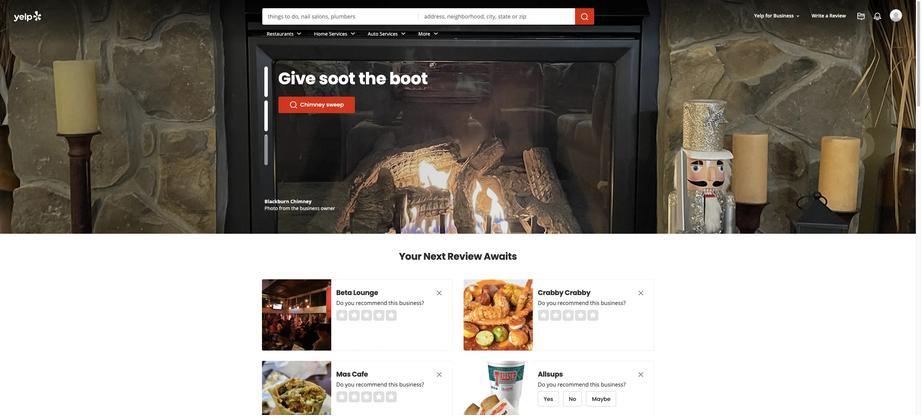 Task type: describe. For each thing, give the bounding box(es) containing it.
more link
[[413, 25, 446, 45]]

no
[[569, 395, 577, 403]]

owner inside cj plumbing & heating photo from the business owner
[[321, 205, 335, 212]]

you for beta
[[345, 300, 355, 307]]

dismiss card image for lounge
[[435, 289, 444, 297]]

blackburn
[[265, 198, 289, 205]]

blackburn chimney link
[[265, 198, 312, 205]]

(no rating) image for lounge
[[336, 310, 397, 321]]

none field near
[[424, 13, 570, 20]]

chimney sweep link
[[278, 97, 355, 113]]

for
[[766, 13, 773, 19]]

your
[[399, 250, 422, 264]]

business
[[774, 13, 794, 19]]

rating element for cafe
[[336, 392, 397, 403]]

user actions element
[[749, 9, 912, 51]]

awaits
[[484, 250, 517, 264]]

crabby crabby link
[[538, 288, 624, 298]]

review for a
[[830, 13, 847, 19]]

24 search v2 image
[[289, 120, 298, 128]]

photo of crabby crabby image
[[464, 280, 533, 351]]

services for auto services
[[380, 30, 398, 37]]

recommend down allsups link
[[558, 381, 589, 389]]

beta lounge link
[[336, 288, 422, 298]]

no button
[[563, 392, 582, 407]]

this for crabby
[[591, 300, 600, 307]]

boot
[[390, 67, 428, 90]]

recommend for cafe
[[356, 381, 387, 389]]

rating element for lounge
[[336, 310, 397, 321]]

from inside blackburn chimney photo from the business owner
[[279, 205, 290, 212]]

allsups
[[538, 370, 563, 380]]

search image
[[581, 13, 589, 21]]

24 chevron down v2 image for home services
[[349, 30, 357, 38]]

1 select slide image from the top
[[264, 67, 268, 97]]

give soot the boot
[[278, 67, 428, 90]]

home
[[314, 30, 328, 37]]

do you recommend this business? for cafe
[[336, 381, 424, 389]]

business? up "maybe" button
[[601, 381, 626, 389]]

a
[[826, 13, 829, 19]]

24 chevron down v2 image for restaurants
[[295, 30, 303, 38]]

home services
[[314, 30, 347, 37]]

give
[[278, 67, 316, 90]]

business inside blackburn chimney photo from the business owner
[[300, 205, 320, 212]]

write a review
[[812, 13, 847, 19]]

services for home services
[[329, 30, 347, 37]]

do for mas
[[336, 381, 344, 389]]

allsups link
[[538, 370, 624, 380]]

write
[[812, 13, 825, 19]]

business? for lounge
[[400, 300, 424, 307]]

projects image
[[858, 12, 866, 21]]

(no rating) image for cafe
[[336, 392, 397, 403]]

auto services link
[[363, 25, 413, 45]]

auto
[[368, 30, 379, 37]]

the inside cj plumbing & heating photo from the business owner
[[292, 205, 299, 212]]

none search field inside search box
[[263, 8, 596, 25]]

cj plumbing & heating photo from the business owner
[[265, 198, 335, 212]]

plumbers
[[300, 120, 326, 128]]

review for next
[[448, 250, 482, 264]]

business inside cj plumbing & heating photo from the business owner
[[300, 205, 320, 212]]

you down allsups
[[547, 381, 556, 389]]

2 crabby from the left
[[565, 288, 591, 298]]

photo of allsups image
[[464, 361, 533, 416]]

plumbers link
[[278, 116, 337, 132]]

none field find
[[268, 13, 413, 20]]

soot
[[319, 67, 355, 90]]

pipe
[[347, 67, 384, 90]]

from inside cj plumbing & heating photo from the business owner
[[279, 205, 290, 212]]

24 search v2 image
[[289, 101, 298, 109]]

owner inside blackburn chimney photo from the business owner
[[321, 205, 335, 212]]

beta
[[336, 288, 352, 298]]



Task type: locate. For each thing, give the bounding box(es) containing it.
24 chevron down v2 image for auto services
[[399, 30, 408, 38]]

0 horizontal spatial review
[[448, 250, 482, 264]]

tyler b. image
[[890, 9, 903, 22]]

0 vertical spatial select slide image
[[264, 67, 268, 97]]

dismiss card image
[[435, 289, 444, 297], [637, 289, 645, 297], [637, 371, 645, 379]]

(no rating) image for crabby
[[538, 310, 599, 321]]

fix your pipe dreams
[[278, 67, 384, 109]]

business? down crabby crabby link at right
[[601, 300, 626, 307]]

0 horizontal spatial none field
[[268, 13, 413, 20]]

None radio
[[361, 310, 372, 321], [374, 310, 384, 321], [538, 310, 549, 321], [551, 310, 562, 321], [563, 310, 574, 321], [575, 310, 586, 321], [336, 392, 347, 403], [349, 392, 360, 403], [374, 392, 384, 403], [386, 392, 397, 403], [361, 310, 372, 321], [374, 310, 384, 321], [538, 310, 549, 321], [551, 310, 562, 321], [563, 310, 574, 321], [575, 310, 586, 321], [336, 392, 347, 403], [349, 392, 360, 403], [374, 392, 384, 403], [386, 392, 397, 403]]

this up "maybe" button
[[591, 381, 600, 389]]

you for mas
[[345, 381, 355, 389]]

do you recommend this business? for lounge
[[336, 300, 424, 307]]

business? down beta lounge 'link'
[[400, 300, 424, 307]]

yes button
[[538, 392, 559, 407]]

this for lounge
[[389, 300, 398, 307]]

mas cafe
[[336, 370, 368, 380]]

review inside user actions element
[[830, 13, 847, 19]]

1 services from the left
[[329, 30, 347, 37]]

recommend down lounge
[[356, 300, 387, 307]]

(no rating) image down lounge
[[336, 310, 397, 321]]

auto services
[[368, 30, 398, 37]]

do you recommend this business? down crabby crabby link at right
[[538, 300, 626, 307]]

you
[[345, 300, 355, 307], [547, 300, 556, 307], [345, 381, 355, 389], [547, 381, 556, 389]]

(no rating) image down cafe in the left of the page
[[336, 392, 397, 403]]

you for crabby
[[547, 300, 556, 307]]

this
[[389, 300, 398, 307], [591, 300, 600, 307], [389, 381, 398, 389], [591, 381, 600, 389]]

rating element down cafe in the left of the page
[[336, 392, 397, 403]]

yelp for business
[[755, 13, 794, 19]]

restaurants link
[[261, 25, 309, 45]]

2 none field from the left
[[424, 13, 570, 20]]

3 24 chevron down v2 image from the left
[[399, 30, 408, 38]]

1 vertical spatial select slide image
[[264, 101, 268, 131]]

this for cafe
[[389, 381, 398, 389]]

photo of mas cafe image
[[262, 361, 331, 416]]

select slide image left fix
[[264, 67, 268, 97]]

1 none field from the left
[[268, 13, 413, 20]]

notifications image
[[874, 12, 882, 21]]

rating element for crabby
[[538, 310, 599, 321]]

from
[[279, 205, 290, 212], [279, 205, 290, 212]]

maybe
[[592, 395, 611, 403]]

review
[[830, 13, 847, 19], [448, 250, 482, 264]]

recommend
[[356, 300, 387, 307], [558, 300, 589, 307], [356, 381, 387, 389], [558, 381, 589, 389]]

1 horizontal spatial crabby
[[565, 288, 591, 298]]

your
[[305, 67, 343, 90]]

Near text field
[[424, 13, 570, 20]]

review right the a
[[830, 13, 847, 19]]

the
[[359, 67, 386, 90], [292, 205, 299, 212], [292, 205, 299, 212]]

maybe button
[[587, 392, 617, 407]]

(no rating) image down crabby crabby on the right
[[538, 310, 599, 321]]

mas cafe link
[[336, 370, 422, 380]]

0 horizontal spatial services
[[329, 30, 347, 37]]

2 horizontal spatial 24 chevron down v2 image
[[399, 30, 408, 38]]

dismiss card image
[[435, 371, 444, 379]]

home services link
[[309, 25, 363, 45]]

1 horizontal spatial none field
[[424, 13, 570, 20]]

None field
[[268, 13, 413, 20], [424, 13, 570, 20]]

do down crabby crabby on the right
[[538, 300, 546, 307]]

24 chevron down v2 image inside auto services link
[[399, 30, 408, 38]]

chimney sweep
[[300, 101, 344, 109]]

&
[[295, 198, 298, 205]]

none search field containing yelp for business
[[0, 0, 917, 51]]

restaurants
[[267, 30, 294, 37]]

16 chevron down v2 image
[[796, 13, 801, 19]]

recommend down crabby crabby link at right
[[558, 300, 589, 307]]

services
[[329, 30, 347, 37], [380, 30, 398, 37]]

this down beta lounge 'link'
[[389, 300, 398, 307]]

rating element down lounge
[[336, 310, 397, 321]]

business categories element
[[261, 25, 903, 45]]

services right "auto"
[[380, 30, 398, 37]]

business? for cafe
[[400, 381, 424, 389]]

yelp
[[755, 13, 765, 19]]

sweep
[[326, 101, 344, 109]]

write a review link
[[809, 10, 849, 22]]

services inside auto services link
[[380, 30, 398, 37]]

heating
[[299, 198, 318, 205]]

yelp for business button
[[752, 10, 804, 22]]

rating element down crabby crabby on the right
[[538, 310, 599, 321]]

0 horizontal spatial 24 chevron down v2 image
[[295, 30, 303, 38]]

24 chevron down v2 image right auto services at top
[[399, 30, 408, 38]]

do down allsups
[[538, 381, 546, 389]]

rating element
[[336, 310, 397, 321], [538, 310, 599, 321], [336, 392, 397, 403]]

your next review awaits
[[399, 250, 517, 264]]

services inside home services link
[[329, 30, 347, 37]]

1 horizontal spatial services
[[380, 30, 398, 37]]

24 chevron down v2 image inside home services link
[[349, 30, 357, 38]]

explore banner section banner
[[0, 0, 917, 234]]

(no rating) image
[[336, 310, 397, 321], [538, 310, 599, 321], [336, 392, 397, 403]]

dreams
[[278, 86, 344, 109]]

do down beta
[[336, 300, 344, 307]]

2 24 chevron down v2 image from the left
[[349, 30, 357, 38]]

services right home
[[329, 30, 347, 37]]

this down mas cafe link
[[389, 381, 398, 389]]

2 select slide image from the top
[[264, 101, 268, 131]]

None radio
[[336, 310, 347, 321], [349, 310, 360, 321], [386, 310, 397, 321], [588, 310, 599, 321], [361, 392, 372, 403], [336, 310, 347, 321], [349, 310, 360, 321], [386, 310, 397, 321], [588, 310, 599, 321], [361, 392, 372, 403]]

lounge
[[353, 288, 378, 298]]

24 chevron down v2 image left "auto"
[[349, 30, 357, 38]]

Find text field
[[268, 13, 413, 20]]

1 horizontal spatial 24 chevron down v2 image
[[349, 30, 357, 38]]

fix
[[278, 67, 302, 90]]

photo inside cj plumbing & heating photo from the business owner
[[265, 205, 278, 212]]

owner
[[321, 205, 335, 212], [321, 205, 335, 212]]

blackburn chimney photo from the business owner
[[265, 198, 335, 212]]

0 horizontal spatial crabby
[[538, 288, 564, 298]]

1 crabby from the left
[[538, 288, 564, 298]]

cj plumbing & heating link
[[265, 198, 318, 205]]

you down crabby crabby on the right
[[547, 300, 556, 307]]

24 chevron down v2 image
[[295, 30, 303, 38], [349, 30, 357, 38], [399, 30, 408, 38]]

2 services from the left
[[380, 30, 398, 37]]

1 vertical spatial chimney
[[291, 198, 312, 205]]

recommend down mas cafe link
[[356, 381, 387, 389]]

24 chevron down v2 image
[[432, 30, 440, 38]]

you down mas cafe
[[345, 381, 355, 389]]

recommend for crabby
[[558, 300, 589, 307]]

do for crabby
[[538, 300, 546, 307]]

None search field
[[263, 8, 596, 25]]

this down crabby crabby link at right
[[591, 300, 600, 307]]

1 24 chevron down v2 image from the left
[[295, 30, 303, 38]]

business?
[[400, 300, 424, 307], [601, 300, 626, 307], [400, 381, 424, 389], [601, 381, 626, 389]]

1 horizontal spatial review
[[830, 13, 847, 19]]

None search field
[[0, 0, 917, 51]]

do you recommend this business?
[[336, 300, 424, 307], [538, 300, 626, 307], [336, 381, 424, 389], [538, 381, 626, 389]]

do down mas
[[336, 381, 344, 389]]

24 chevron down v2 image right restaurants
[[295, 30, 303, 38]]

do you recommend this business? for crabby
[[538, 300, 626, 307]]

1 vertical spatial review
[[448, 250, 482, 264]]

plumbing
[[271, 198, 293, 205]]

next
[[424, 250, 446, 264]]

do
[[336, 300, 344, 307], [538, 300, 546, 307], [336, 381, 344, 389], [538, 381, 546, 389]]

the inside blackburn chimney photo from the business owner
[[292, 205, 299, 212]]

cafe
[[352, 370, 368, 380]]

business? down mas cafe link
[[400, 381, 424, 389]]

do for beta
[[336, 300, 344, 307]]

crabby
[[538, 288, 564, 298], [565, 288, 591, 298]]

cj
[[265, 198, 269, 205]]

you down beta
[[345, 300, 355, 307]]

more
[[419, 30, 431, 37]]

mas
[[336, 370, 351, 380]]

yes
[[544, 395, 553, 403]]

recommend for lounge
[[356, 300, 387, 307]]

business
[[300, 205, 320, 212], [300, 205, 320, 212]]

select slide image left 24 search v2 image
[[264, 101, 268, 131]]

24 chevron down v2 image inside restaurants link
[[295, 30, 303, 38]]

dismiss card image for crabby
[[637, 289, 645, 297]]

beta lounge
[[336, 288, 378, 298]]

photo
[[265, 205, 278, 212], [265, 205, 278, 212]]

chimney
[[300, 101, 325, 109], [291, 198, 312, 205]]

do you recommend this business? down mas cafe link
[[336, 381, 424, 389]]

select slide image
[[264, 67, 268, 97], [264, 101, 268, 131]]

crabby crabby
[[538, 288, 591, 298]]

0 vertical spatial review
[[830, 13, 847, 19]]

0 vertical spatial chimney
[[300, 101, 325, 109]]

business? for crabby
[[601, 300, 626, 307]]

do you recommend this business? down beta lounge 'link'
[[336, 300, 424, 307]]

review right the next
[[448, 250, 482, 264]]

photo inside blackburn chimney photo from the business owner
[[265, 205, 278, 212]]

photo of beta lounge image
[[262, 280, 331, 351]]

chimney inside blackburn chimney photo from the business owner
[[291, 198, 312, 205]]

do you recommend this business? down allsups link
[[538, 381, 626, 389]]



Task type: vqa. For each thing, say whether or not it's contained in the screenshot.
business? related to Cafe
yes



